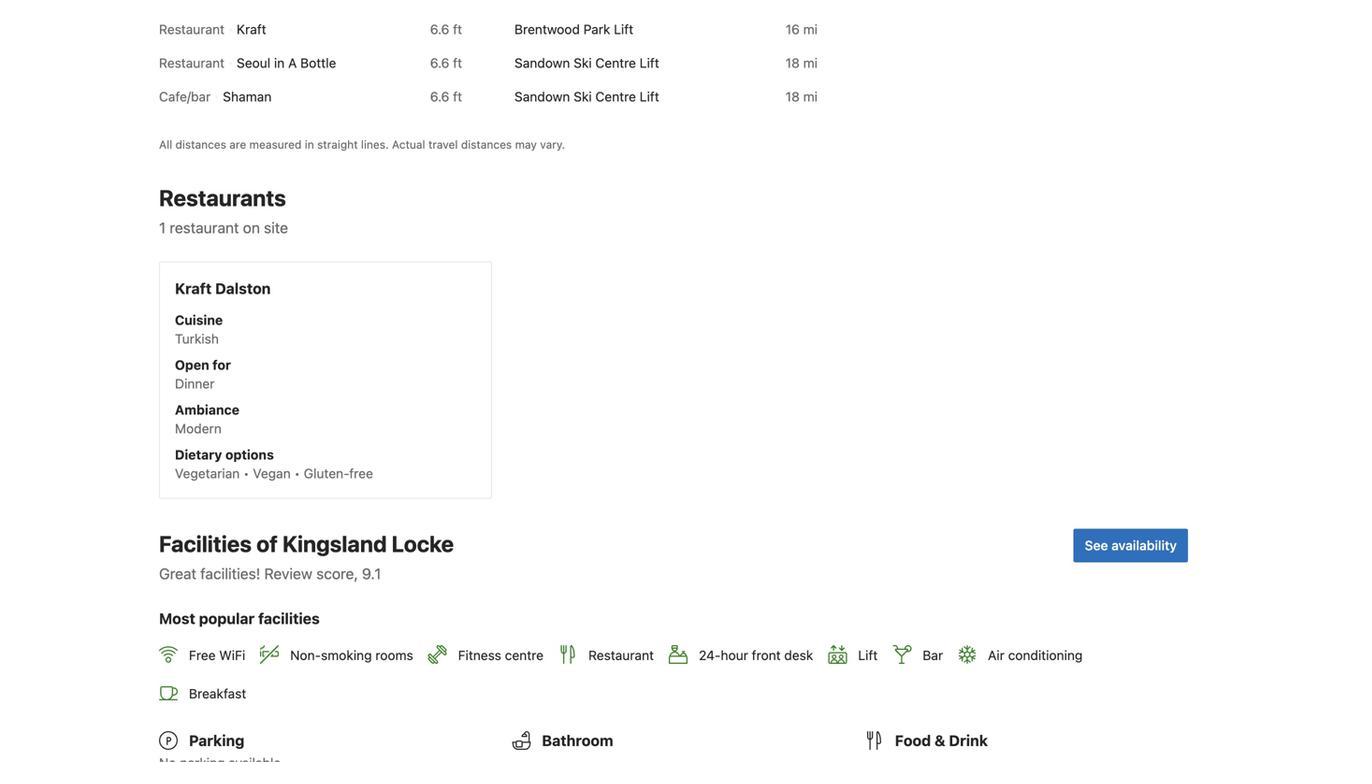 Task type: locate. For each thing, give the bounding box(es) containing it.
centre
[[596, 55, 636, 71], [596, 89, 636, 104]]

free wifi
[[189, 648, 245, 663]]

kraft up cuisine
[[175, 280, 212, 298]]

2 ski from the top
[[574, 89, 592, 104]]

2 ft from the top
[[453, 55, 462, 71]]

0 vertical spatial 6.6 ft
[[430, 22, 462, 37]]

0 vertical spatial in
[[274, 55, 285, 71]]

in left straight
[[305, 138, 314, 151]]

mi
[[804, 22, 818, 37], [804, 55, 818, 71], [804, 89, 818, 104]]

for
[[213, 357, 231, 373]]

dinner
[[175, 376, 215, 392]]

vegetarian
[[175, 466, 240, 481]]

in left a
[[274, 55, 285, 71]]

2 6.6 from the top
[[430, 55, 450, 71]]

• right vegan
[[294, 466, 300, 481]]

6.6 ft
[[430, 22, 462, 37], [430, 55, 462, 71], [430, 89, 462, 104]]

2 vertical spatial restaurant
[[589, 648, 654, 663]]

ski
[[574, 55, 592, 71], [574, 89, 592, 104]]

popular
[[199, 610, 255, 628]]

sandown ski centre lift
[[515, 55, 659, 71], [515, 89, 659, 104]]

1 ft from the top
[[453, 22, 462, 37]]

open for dinner
[[175, 357, 231, 392]]

non-
[[290, 648, 321, 663]]

0 vertical spatial ft
[[453, 22, 462, 37]]

1 horizontal spatial in
[[305, 138, 314, 151]]

2 6.6 ft from the top
[[430, 55, 462, 71]]

in
[[274, 55, 285, 71], [305, 138, 314, 151]]

sandown up vary.
[[515, 89, 570, 104]]

sandown down brentwood
[[515, 55, 570, 71]]

0 vertical spatial restaurant
[[159, 22, 225, 37]]

2 vertical spatial ft
[[453, 89, 462, 104]]

1 centre from the top
[[596, 55, 636, 71]]

0 vertical spatial mi
[[804, 22, 818, 37]]

actual
[[392, 138, 425, 151]]

lift
[[614, 22, 634, 37], [640, 55, 659, 71], [640, 89, 659, 104], [858, 648, 878, 663]]

travel
[[429, 138, 458, 151]]

sandown
[[515, 55, 570, 71], [515, 89, 570, 104]]

distances right all
[[175, 138, 226, 151]]

1 horizontal spatial distances
[[461, 138, 512, 151]]

0 vertical spatial 6.6
[[430, 22, 450, 37]]

modern
[[175, 421, 222, 437]]

of
[[256, 531, 278, 557]]

2 vertical spatial 6.6 ft
[[430, 89, 462, 104]]

0 vertical spatial 18 mi
[[786, 55, 818, 71]]

1 vertical spatial centre
[[596, 89, 636, 104]]

6.6
[[430, 22, 450, 37], [430, 55, 450, 71], [430, 89, 450, 104]]

1 vertical spatial mi
[[804, 55, 818, 71]]

0 vertical spatial sandown
[[515, 55, 570, 71]]

distances
[[175, 138, 226, 151], [461, 138, 512, 151]]

food & drink
[[895, 732, 988, 750]]

all
[[159, 138, 172, 151]]

wifi
[[219, 648, 245, 663]]

1 horizontal spatial kraft
[[237, 22, 266, 37]]

0 horizontal spatial distances
[[175, 138, 226, 151]]

lines.
[[361, 138, 389, 151]]

dietary
[[175, 447, 222, 463]]

on
[[243, 219, 260, 237]]

restaurants 1 restaurant on site
[[159, 185, 288, 237]]

0 vertical spatial centre
[[596, 55, 636, 71]]

a
[[288, 55, 297, 71]]

0 horizontal spatial kraft
[[175, 280, 212, 298]]

restaurant for kraft
[[159, 22, 225, 37]]

0 vertical spatial 18
[[786, 55, 800, 71]]

3 6.6 ft from the top
[[430, 89, 462, 104]]

1 vertical spatial 18 mi
[[786, 89, 818, 104]]

sandown ski centre lift down "park"
[[515, 55, 659, 71]]

ft for kraft
[[453, 22, 462, 37]]

16
[[786, 22, 800, 37]]

1 vertical spatial restaurant
[[159, 55, 225, 71]]

brentwood park lift
[[515, 22, 634, 37]]

1 horizontal spatial •
[[294, 466, 300, 481]]

2 18 mi from the top
[[786, 89, 818, 104]]

ft for shaman
[[453, 89, 462, 104]]

6.6 for seoul in a bottle
[[430, 55, 450, 71]]

availability
[[1112, 538, 1177, 554]]

3 6.6 from the top
[[430, 89, 450, 104]]

ft
[[453, 22, 462, 37], [453, 55, 462, 71], [453, 89, 462, 104]]

18 mi
[[786, 55, 818, 71], [786, 89, 818, 104]]

locke
[[392, 531, 454, 557]]

kraft up seoul
[[237, 22, 266, 37]]

• down options
[[243, 466, 249, 481]]

seoul
[[237, 55, 271, 71]]

18
[[786, 55, 800, 71], [786, 89, 800, 104]]

dalston
[[215, 280, 271, 298]]

•
[[243, 466, 249, 481], [294, 466, 300, 481]]

rooms
[[376, 648, 413, 663]]

bar
[[923, 648, 943, 663]]

centre
[[505, 648, 544, 663]]

0 vertical spatial sandown ski centre lift
[[515, 55, 659, 71]]

1
[[159, 219, 166, 237]]

2 vertical spatial 6.6
[[430, 89, 450, 104]]

1 vertical spatial 6.6
[[430, 55, 450, 71]]

2 distances from the left
[[461, 138, 512, 151]]

0 vertical spatial ski
[[574, 55, 592, 71]]

vegan
[[253, 466, 291, 481]]

facilities
[[258, 610, 320, 628]]

restaurants
[[159, 185, 286, 211]]

drink
[[949, 732, 988, 750]]

&
[[935, 732, 946, 750]]

3 ft from the top
[[453, 89, 462, 104]]

free
[[189, 648, 216, 663]]

kraft
[[237, 22, 266, 37], [175, 280, 212, 298]]

1 ski from the top
[[574, 55, 592, 71]]

0 horizontal spatial •
[[243, 466, 249, 481]]

most popular facilities
[[159, 610, 320, 628]]

1 vertical spatial sandown
[[515, 89, 570, 104]]

restaurant
[[159, 22, 225, 37], [159, 55, 225, 71], [589, 648, 654, 663]]

smoking
[[321, 648, 372, 663]]

1 vertical spatial ft
[[453, 55, 462, 71]]

1 vertical spatial kraft
[[175, 280, 212, 298]]

1 vertical spatial 6.6 ft
[[430, 55, 462, 71]]

see availability
[[1085, 538, 1177, 554]]

1 vertical spatial sandown ski centre lift
[[515, 89, 659, 104]]

desk
[[785, 648, 814, 663]]

1 vertical spatial 18
[[786, 89, 800, 104]]

1 vertical spatial ski
[[574, 89, 592, 104]]

3 mi from the top
[[804, 89, 818, 104]]

2 vertical spatial mi
[[804, 89, 818, 104]]

see
[[1085, 538, 1109, 554]]

dietary options vegetarian • vegan • gluten-free
[[175, 447, 373, 481]]

sandown ski centre lift up vary.
[[515, 89, 659, 104]]

1 6.6 from the top
[[430, 22, 450, 37]]

0 vertical spatial kraft
[[237, 22, 266, 37]]

1 6.6 ft from the top
[[430, 22, 462, 37]]

distances left may on the left top of page
[[461, 138, 512, 151]]

fitness centre
[[458, 648, 544, 663]]



Task type: vqa. For each thing, say whether or not it's contained in the screenshot.
rightmost the Kraft
yes



Task type: describe. For each thing, give the bounding box(es) containing it.
ft for seoul in a bottle
[[453, 55, 462, 71]]

kraft for kraft dalston
[[175, 280, 212, 298]]

see availability button
[[1074, 529, 1188, 563]]

24-hour front desk
[[699, 648, 814, 663]]

ambiance
[[175, 402, 239, 418]]

1 sandown ski centre lift from the top
[[515, 55, 659, 71]]

2 mi from the top
[[804, 55, 818, 71]]

9.1
[[362, 565, 381, 583]]

2 • from the left
[[294, 466, 300, 481]]

2 centre from the top
[[596, 89, 636, 104]]

parking
[[189, 732, 244, 750]]

facilities!
[[200, 565, 260, 583]]

0 horizontal spatial in
[[274, 55, 285, 71]]

2 sandown ski centre lift from the top
[[515, 89, 659, 104]]

shaman
[[223, 89, 272, 104]]

may
[[515, 138, 537, 151]]

bathroom
[[542, 732, 614, 750]]

ambiance modern
[[175, 402, 239, 437]]

free
[[349, 466, 373, 481]]

cafe/bar
[[159, 89, 211, 104]]

front
[[752, 648, 781, 663]]

kraft for kraft
[[237, 22, 266, 37]]

6.6 for kraft
[[430, 22, 450, 37]]

most
[[159, 610, 195, 628]]

vary.
[[540, 138, 565, 151]]

restaurant for seoul in a bottle
[[159, 55, 225, 71]]

review
[[264, 565, 313, 583]]

1 vertical spatial in
[[305, 138, 314, 151]]

2 sandown from the top
[[515, 89, 570, 104]]

are
[[230, 138, 246, 151]]

fitness
[[458, 648, 502, 663]]

6.6 ft for seoul in a bottle
[[430, 55, 462, 71]]

all distances are measured in straight lines. actual travel distances may vary.
[[159, 138, 565, 151]]

6.6 ft for kraft
[[430, 22, 462, 37]]

1 18 from the top
[[786, 55, 800, 71]]

facilities of kingsland locke great facilities! review score, 9.1
[[159, 531, 454, 583]]

breakfast
[[189, 687, 246, 702]]

restaurant
[[170, 219, 239, 237]]

park
[[584, 22, 611, 37]]

16 mi
[[786, 22, 818, 37]]

cuisine
[[175, 313, 223, 328]]

facilities
[[159, 531, 252, 557]]

1 distances from the left
[[175, 138, 226, 151]]

1 mi from the top
[[804, 22, 818, 37]]

straight
[[317, 138, 358, 151]]

6.6 ft for shaman
[[430, 89, 462, 104]]

hour
[[721, 648, 749, 663]]

seoul in a bottle
[[237, 55, 336, 71]]

cuisine turkish
[[175, 313, 223, 347]]

measured
[[249, 138, 302, 151]]

brentwood
[[515, 22, 580, 37]]

non-smoking rooms
[[290, 648, 413, 663]]

food
[[895, 732, 931, 750]]

site
[[264, 219, 288, 237]]

1 18 mi from the top
[[786, 55, 818, 71]]

6.6 for shaman
[[430, 89, 450, 104]]

kingsland
[[283, 531, 387, 557]]

air conditioning
[[988, 648, 1083, 663]]

1 • from the left
[[243, 466, 249, 481]]

gluten-
[[304, 466, 349, 481]]

1 sandown from the top
[[515, 55, 570, 71]]

open
[[175, 357, 209, 373]]

turkish
[[175, 331, 219, 347]]

conditioning
[[1008, 648, 1083, 663]]

score,
[[316, 565, 358, 583]]

2 18 from the top
[[786, 89, 800, 104]]

options
[[225, 447, 274, 463]]

bottle
[[300, 55, 336, 71]]

air
[[988, 648, 1005, 663]]

kraft dalston
[[175, 280, 271, 298]]

24-
[[699, 648, 721, 663]]

great
[[159, 565, 197, 583]]



